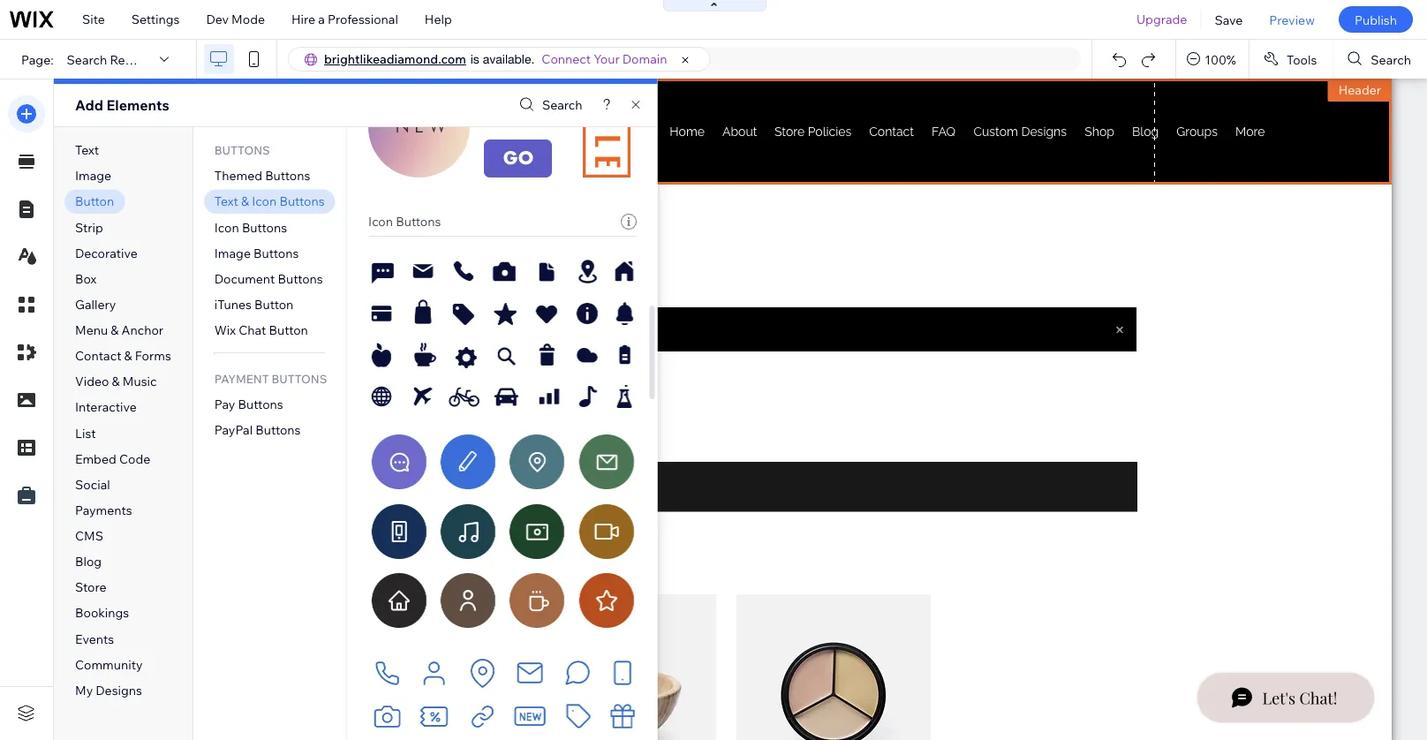 Task type: locate. For each thing, give the bounding box(es) containing it.
text down add
[[75, 142, 99, 158]]

contact & forms
[[75, 348, 171, 364]]

search down connect
[[542, 97, 583, 113]]

available.
[[483, 52, 535, 66]]

&
[[241, 194, 249, 209], [111, 322, 119, 338], [124, 348, 132, 364], [112, 374, 120, 389]]

text for text
[[75, 142, 99, 158]]

icon buttons right change
[[368, 214, 441, 229]]

is
[[471, 52, 480, 66]]

0 horizontal spatial edit
[[136, 101, 160, 116]]

paypal
[[215, 423, 253, 438]]

0 horizontal spatial header
[[349, 223, 392, 238]]

settings
[[131, 11, 180, 27]]

dev mode
[[206, 11, 265, 27]]

my
[[75, 683, 93, 698]]

search button down publish
[[1335, 40, 1428, 79]]

menu & anchor
[[75, 322, 164, 338]]

search button down connect
[[515, 92, 583, 118]]

video & music
[[75, 374, 157, 389]]

text for text & icon buttons
[[215, 194, 238, 209]]

text & icon buttons
[[215, 194, 325, 209]]

search button
[[1335, 40, 1428, 79], [515, 92, 583, 118]]

& for icon
[[241, 194, 249, 209]]

image up document
[[215, 245, 251, 261]]

0 vertical spatial edit
[[136, 101, 160, 116]]

itunes
[[215, 297, 252, 312]]

search down publish button
[[1372, 51, 1412, 67]]

header down publish
[[1339, 82, 1382, 98]]

2 vertical spatial button
[[269, 322, 308, 338]]

1 horizontal spatial search
[[542, 97, 583, 113]]

icon up image buttons
[[215, 219, 239, 235]]

& right video
[[112, 374, 120, 389]]

social
[[75, 477, 110, 492]]

button up strip
[[75, 194, 114, 209]]

icon
[[252, 194, 277, 209], [368, 214, 393, 229], [215, 219, 239, 235]]

search down site
[[67, 51, 107, 67]]

& left the forms
[[124, 348, 132, 364]]

hire
[[292, 11, 316, 27]]

1 vertical spatial header
[[349, 223, 392, 238]]

buttons
[[215, 143, 270, 158], [265, 168, 310, 183], [280, 194, 325, 209], [396, 214, 441, 229], [242, 219, 287, 235], [254, 245, 299, 261], [278, 271, 323, 286], [272, 372, 327, 387], [238, 397, 283, 412], [256, 423, 301, 438]]

2 horizontal spatial icon
[[368, 214, 393, 229]]

0 vertical spatial image
[[75, 168, 112, 183]]

contact
[[75, 348, 121, 364]]

1 horizontal spatial icon buttons
[[368, 214, 441, 229]]

0 vertical spatial search button
[[1335, 40, 1428, 79]]

themed buttons
[[215, 168, 310, 183]]

quick right design on the top left of the page
[[464, 223, 498, 238]]

0 horizontal spatial quick edit
[[100, 101, 160, 116]]

0 vertical spatial quick
[[100, 101, 134, 116]]

a
[[318, 11, 325, 27]]

image
[[75, 168, 112, 183], [215, 245, 251, 261]]

0 vertical spatial quick edit
[[100, 101, 160, 116]]

quick edit right design on the top left of the page
[[464, 223, 524, 238]]

button right chat
[[269, 322, 308, 338]]

quick edit down results
[[100, 101, 160, 116]]

& for music
[[112, 374, 120, 389]]

100% button
[[1177, 40, 1249, 79]]

icon buttons
[[368, 214, 441, 229], [215, 219, 287, 235]]

preview
[[1270, 12, 1316, 27]]

music
[[123, 374, 157, 389]]

video
[[75, 374, 109, 389]]

1 vertical spatial edit
[[501, 223, 524, 238]]

& down themed
[[241, 194, 249, 209]]

1 horizontal spatial quick edit
[[464, 223, 524, 238]]

0 vertical spatial button
[[75, 194, 114, 209]]

0 horizontal spatial icon
[[215, 219, 239, 235]]

payment buttons
[[215, 372, 327, 387]]

1 horizontal spatial icon
[[252, 194, 277, 209]]

code
[[119, 451, 150, 467]]

dev
[[206, 11, 229, 27]]

search
[[67, 51, 107, 67], [1372, 51, 1412, 67], [542, 97, 583, 113]]

change
[[301, 223, 346, 238]]

1 vertical spatial text
[[215, 194, 238, 209]]

1 vertical spatial button
[[255, 297, 294, 312]]

text down themed
[[215, 194, 238, 209]]

embed code
[[75, 451, 150, 467]]

quick down search results
[[100, 101, 134, 116]]

paypal buttons
[[215, 423, 301, 438]]

0 horizontal spatial text
[[75, 142, 99, 158]]

1 horizontal spatial header
[[1339, 82, 1382, 98]]

themed
[[215, 168, 262, 183]]

pay buttons
[[215, 397, 283, 412]]

1 horizontal spatial quick
[[464, 223, 498, 238]]

icon down themed buttons
[[252, 194, 277, 209]]

button
[[75, 194, 114, 209], [255, 297, 294, 312], [269, 322, 308, 338]]

strip
[[75, 219, 103, 235]]

1 vertical spatial search button
[[515, 92, 583, 118]]

is available. connect your domain
[[471, 51, 668, 67]]

your
[[594, 51, 620, 67]]

menu
[[75, 322, 108, 338]]

1 horizontal spatial search button
[[1335, 40, 1428, 79]]

hire a professional
[[292, 11, 398, 27]]

button down document buttons
[[255, 297, 294, 312]]

0 horizontal spatial search button
[[515, 92, 583, 118]]

1 horizontal spatial edit
[[501, 223, 524, 238]]

1 horizontal spatial image
[[215, 245, 251, 261]]

domain
[[623, 51, 668, 67]]

1 vertical spatial quick
[[464, 223, 498, 238]]

edit
[[136, 101, 160, 116], [501, 223, 524, 238]]

& right menu
[[111, 322, 119, 338]]

0 vertical spatial text
[[75, 142, 99, 158]]

store
[[75, 580, 106, 595]]

cms
[[75, 528, 103, 544]]

header left design on the top left of the page
[[349, 223, 392, 238]]

1 horizontal spatial text
[[215, 194, 238, 209]]

1 vertical spatial image
[[215, 245, 251, 261]]

icon left design on the top left of the page
[[368, 214, 393, 229]]

bookings
[[75, 605, 129, 621]]

icon buttons up image buttons
[[215, 219, 287, 235]]

wix
[[215, 322, 236, 338]]

& for anchor
[[111, 322, 119, 338]]

quick edit
[[100, 101, 160, 116], [464, 223, 524, 238]]

text
[[75, 142, 99, 158], [215, 194, 238, 209]]

0 horizontal spatial image
[[75, 168, 112, 183]]

payment
[[215, 372, 269, 387]]

image up strip
[[75, 168, 112, 183]]

change header design
[[301, 223, 435, 238]]

header
[[1339, 82, 1382, 98], [349, 223, 392, 238]]

quick
[[100, 101, 134, 116], [464, 223, 498, 238]]



Task type: describe. For each thing, give the bounding box(es) containing it.
upgrade
[[1137, 11, 1188, 27]]

save button
[[1202, 0, 1257, 39]]

gallery
[[75, 297, 116, 312]]

publish
[[1355, 12, 1398, 27]]

100%
[[1205, 51, 1237, 67]]

embed
[[75, 451, 116, 467]]

professional
[[328, 11, 398, 27]]

wix chat button
[[215, 322, 308, 338]]

decorative
[[75, 245, 138, 261]]

help
[[425, 11, 452, 27]]

results
[[110, 51, 152, 67]]

elements
[[106, 96, 169, 114]]

1 vertical spatial quick edit
[[464, 223, 524, 238]]

forms
[[135, 348, 171, 364]]

anchor
[[122, 322, 164, 338]]

0 vertical spatial header
[[1339, 82, 1382, 98]]

0 horizontal spatial search
[[67, 51, 107, 67]]

0 horizontal spatial icon buttons
[[215, 219, 287, 235]]

document buttons
[[215, 271, 323, 286]]

mode
[[232, 11, 265, 27]]

2 horizontal spatial search
[[1372, 51, 1412, 67]]

brightlikeadiamond.com
[[324, 51, 466, 67]]

0 horizontal spatial quick
[[100, 101, 134, 116]]

chat
[[239, 322, 266, 338]]

connect
[[542, 51, 591, 67]]

pay
[[215, 397, 235, 412]]

tools button
[[1250, 40, 1334, 79]]

my designs
[[75, 683, 142, 698]]

image buttons
[[215, 245, 299, 261]]

list
[[75, 425, 96, 441]]

events
[[75, 631, 114, 647]]

add
[[75, 96, 103, 114]]

payments
[[75, 503, 132, 518]]

image for image buttons
[[215, 245, 251, 261]]

image for image
[[75, 168, 112, 183]]

community
[[75, 657, 143, 672]]

site
[[82, 11, 105, 27]]

itunes button
[[215, 297, 294, 312]]

box
[[75, 271, 97, 286]]

& for forms
[[124, 348, 132, 364]]

save
[[1215, 12, 1244, 27]]

designs
[[96, 683, 142, 698]]

tools
[[1287, 51, 1318, 67]]

document
[[215, 271, 275, 286]]

preview button
[[1257, 0, 1329, 39]]

blog
[[75, 554, 102, 569]]

add elements
[[75, 96, 169, 114]]

search results
[[67, 51, 152, 67]]

design
[[395, 223, 435, 238]]

interactive
[[75, 400, 137, 415]]

publish button
[[1339, 6, 1414, 33]]



Task type: vqa. For each thing, say whether or not it's contained in the screenshot.
Header
yes



